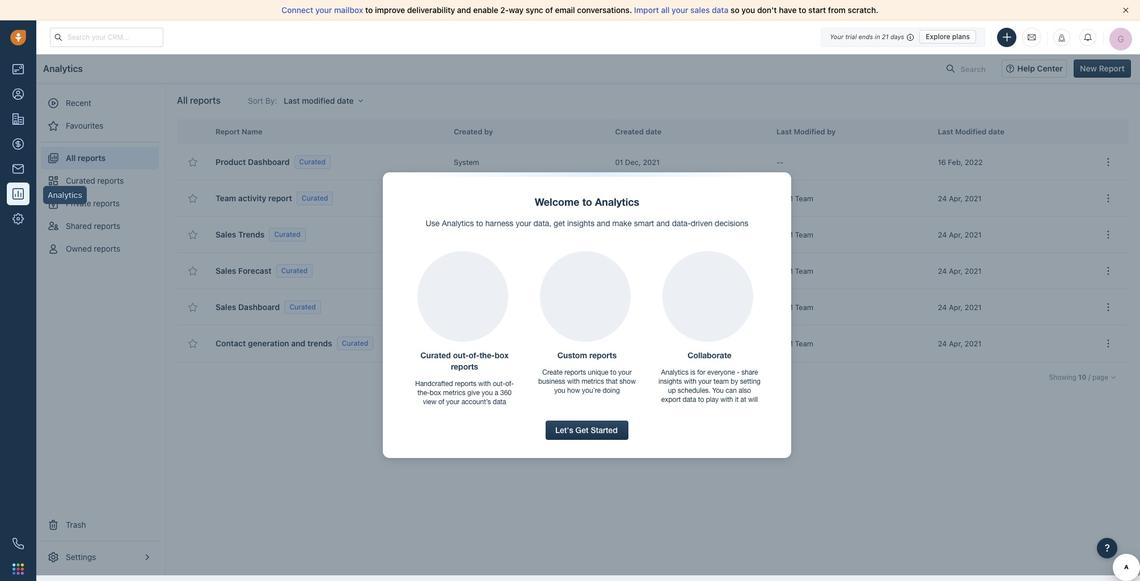Task type: describe. For each thing, give the bounding box(es) containing it.
your trial ends in 21 days
[[830, 33, 905, 40]]

2 your from the left
[[672, 5, 689, 15]]

phone image
[[12, 538, 24, 550]]

all
[[661, 5, 670, 15]]

21
[[882, 33, 889, 40]]

1 to from the left
[[365, 5, 373, 15]]

2-
[[501, 5, 509, 15]]

freshworks switcher image
[[12, 564, 24, 575]]

from
[[828, 5, 846, 15]]

import
[[634, 5, 659, 15]]

so
[[731, 5, 740, 15]]

days
[[891, 33, 905, 40]]

explore
[[926, 32, 951, 41]]

import all your sales data link
[[634, 5, 731, 15]]

improve
[[375, 5, 405, 15]]

connect
[[282, 5, 313, 15]]

data
[[712, 5, 729, 15]]

2 to from the left
[[799, 5, 807, 15]]

deliverability
[[407, 5, 455, 15]]

have
[[779, 5, 797, 15]]

what's new image
[[1058, 34, 1066, 42]]



Task type: vqa. For each thing, say whether or not it's contained in the screenshot.
Edit filters
no



Task type: locate. For each thing, give the bounding box(es) containing it.
0 horizontal spatial to
[[365, 5, 373, 15]]

your
[[830, 33, 844, 40]]

email
[[555, 5, 575, 15]]

connect your mailbox to improve deliverability and enable 2-way sync of email conversations. import all your sales data so you don't have to start from scratch.
[[282, 5, 879, 15]]

phone element
[[7, 533, 30, 556]]

trial
[[846, 33, 857, 40]]

in
[[875, 33, 880, 40]]

1 horizontal spatial your
[[672, 5, 689, 15]]

sync
[[526, 5, 543, 15]]

enable
[[473, 5, 498, 15]]

your left mailbox at the left of the page
[[315, 5, 332, 15]]

0 horizontal spatial your
[[315, 5, 332, 15]]

and
[[457, 5, 471, 15]]

Search your CRM... text field
[[50, 28, 163, 47]]

send email image
[[1028, 32, 1036, 42]]

connect your mailbox link
[[282, 5, 365, 15]]

to
[[365, 5, 373, 15], [799, 5, 807, 15]]

ends
[[859, 33, 873, 40]]

explore plans
[[926, 32, 970, 41]]

sales
[[691, 5, 710, 15]]

to right mailbox at the left of the page
[[365, 5, 373, 15]]

close image
[[1124, 7, 1129, 13]]

you
[[742, 5, 755, 15]]

plans
[[953, 32, 970, 41]]

way
[[509, 5, 524, 15]]

1 your from the left
[[315, 5, 332, 15]]

explore plans link
[[920, 30, 977, 44]]

start
[[809, 5, 826, 15]]

scratch.
[[848, 5, 879, 15]]

1 horizontal spatial to
[[799, 5, 807, 15]]

mailbox
[[334, 5, 363, 15]]

don't
[[758, 5, 777, 15]]

conversations.
[[577, 5, 632, 15]]

to left start
[[799, 5, 807, 15]]

your
[[315, 5, 332, 15], [672, 5, 689, 15]]

of
[[546, 5, 553, 15]]

your right all
[[672, 5, 689, 15]]



